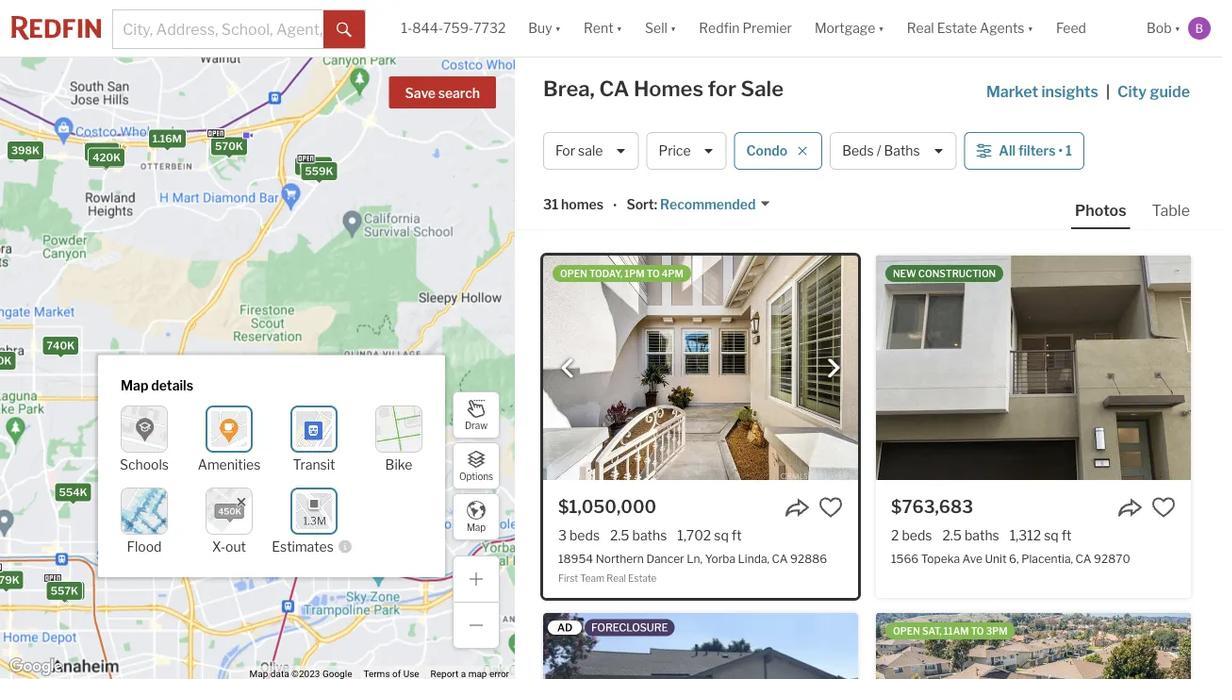 Task type: vqa. For each thing, say whether or not it's contained in the screenshot.
Premier
yes



Task type: describe. For each thing, give the bounding box(es) containing it.
2.5 for $1,050,000
[[610, 527, 630, 543]]

transit button
[[290, 405, 338, 472]]

unit
[[985, 551, 1007, 565]]

beds / baths button
[[830, 132, 957, 170]]

estimates button
[[272, 487, 356, 554]]

mortgage ▾
[[815, 20, 884, 36]]

7732
[[474, 20, 506, 36]]

3
[[558, 527, 567, 543]]

open sat, 11am to 3pm
[[893, 625, 1008, 637]]

save
[[405, 85, 436, 101]]

condo
[[746, 143, 788, 159]]

554k
[[59, 486, 87, 498]]

415k
[[89, 146, 115, 158]]

save search
[[405, 85, 480, 101]]

540k
[[52, 585, 81, 597]]

844-
[[412, 20, 443, 36]]

favorite button checkbox for $763,683
[[1152, 495, 1176, 520]]

x-out button
[[206, 487, 253, 554]]

mortgage ▾ button
[[803, 0, 896, 57]]

sq for $763,683
[[1044, 527, 1059, 543]]

ad region
[[543, 613, 858, 679]]

buy
[[528, 20, 552, 36]]

sell ▾ button
[[634, 0, 688, 57]]

all
[[999, 143, 1016, 159]]

dialog containing map details
[[98, 355, 445, 577]]

557k
[[51, 585, 78, 597]]

1-844-759-7732 link
[[401, 20, 506, 36]]

1pm
[[625, 268, 645, 279]]

open today, 1pm to 4pm
[[560, 268, 684, 279]]

open for open today, 1pm to 4pm
[[560, 268, 587, 279]]

2 beds
[[891, 527, 932, 543]]

2.5 for $763,683
[[943, 527, 962, 543]]

ln,
[[687, 551, 703, 565]]

northern
[[596, 551, 644, 565]]

table button
[[1148, 200, 1194, 227]]

buy ▾
[[528, 20, 561, 36]]

recommended button
[[657, 196, 771, 214]]

real estate agents ▾ button
[[896, 0, 1045, 57]]

insights
[[1042, 82, 1099, 100]]

units
[[303, 547, 329, 559]]

redfin premier
[[699, 20, 792, 36]]

market insights | city guide
[[986, 82, 1190, 100]]

:
[[654, 197, 657, 213]]

1
[[1066, 143, 1072, 159]]

homes
[[561, 197, 604, 213]]

sort :
[[627, 197, 657, 213]]

draw
[[465, 420, 488, 431]]

for
[[555, 143, 575, 159]]

placentia,
[[1022, 551, 1073, 565]]

1.11m
[[337, 537, 364, 550]]

table
[[1152, 201, 1190, 219]]

map for map details
[[121, 377, 148, 394]]

real estate agents ▾
[[907, 20, 1034, 36]]

425k
[[92, 153, 120, 165]]

all filters • 1
[[999, 143, 1072, 159]]

3 beds
[[558, 527, 600, 543]]

save search button
[[389, 76, 496, 108]]

price button
[[646, 132, 727, 170]]

mortgage ▾ button
[[815, 0, 884, 57]]

to for 11am
[[971, 625, 984, 637]]

baths
[[884, 143, 920, 159]]

▾ for sell ▾
[[670, 20, 676, 36]]

sq for $1,050,000
[[714, 527, 729, 543]]

2 for 2 units
[[294, 547, 301, 559]]

new construction
[[893, 268, 996, 279]]

1.05m
[[375, 423, 407, 435]]

real inside dropdown button
[[907, 20, 934, 36]]

feed
[[1056, 20, 1086, 36]]

for
[[708, 76, 737, 101]]

open for open sat, 11am to 3pm
[[893, 625, 920, 637]]

next button image
[[824, 359, 843, 378]]

rent
[[584, 20, 614, 36]]

1,312
[[1010, 527, 1041, 543]]

estate inside dropdown button
[[937, 20, 977, 36]]

map for map
[[467, 522, 486, 533]]

ca for 18954
[[772, 551, 788, 565]]

user photo image
[[1188, 17, 1211, 40]]

18954 northern dancer ln, yorba linda, ca 92886 first team real estate
[[558, 551, 827, 584]]

0 horizontal spatial ca
[[599, 76, 629, 101]]

photo of 18242 camino bello #2, rowland heights, ca 91748 image
[[876, 613, 1191, 679]]

price
[[659, 143, 691, 159]]

92870
[[1094, 551, 1130, 565]]

92886
[[790, 551, 827, 565]]

31 homes •
[[543, 197, 617, 214]]

$763,683
[[891, 496, 973, 517]]

photos
[[1075, 201, 1127, 219]]

• for all filters • 1
[[1059, 143, 1063, 159]]

draw button
[[453, 391, 500, 439]]

flood
[[127, 538, 162, 554]]

beds for $1,050,000
[[570, 527, 600, 543]]

bike
[[385, 456, 412, 472]]

photos button
[[1071, 200, 1148, 229]]

2 for 2 beds
[[891, 527, 899, 543]]

sort
[[627, 197, 654, 213]]

beds / baths
[[842, 143, 920, 159]]

flood button
[[121, 487, 168, 554]]

sat,
[[922, 625, 942, 637]]

• for 31 homes •
[[613, 198, 617, 214]]

details
[[151, 377, 193, 394]]



Task type: locate. For each thing, give the bounding box(es) containing it.
1 sq from the left
[[714, 527, 729, 543]]

1 2.5 baths from the left
[[610, 527, 667, 543]]

▾ right bob
[[1175, 20, 1181, 36]]

feed button
[[1045, 0, 1135, 57]]

options button
[[453, 442, 500, 489]]

2 sq from the left
[[1044, 527, 1059, 543]]

5 ▾ from the left
[[1028, 20, 1034, 36]]

▾ for buy ▾
[[555, 20, 561, 36]]

2 2.5 from the left
[[943, 527, 962, 543]]

2 inside map region
[[294, 547, 301, 559]]

1 horizontal spatial baths
[[965, 527, 999, 543]]

1 vertical spatial real
[[607, 572, 626, 584]]

photo of 18954 northern dancer ln, yorba linda, ca 92886 image
[[543, 256, 858, 480]]

2.5 baths
[[610, 527, 667, 543], [943, 527, 999, 543]]

0 horizontal spatial 2.5 baths
[[610, 527, 667, 543]]

740k
[[47, 340, 75, 352]]

baths for $1,050,000
[[632, 527, 667, 543]]

•
[[1059, 143, 1063, 159], [613, 198, 617, 214]]

baths
[[632, 527, 667, 543], [965, 527, 999, 543]]

2
[[891, 527, 899, 543], [294, 547, 301, 559]]

0 horizontal spatial favorite button checkbox
[[819, 495, 843, 520]]

x-out
[[212, 538, 246, 554]]

|
[[1106, 82, 1110, 100]]

ft
[[732, 527, 742, 543], [1062, 527, 1072, 543]]

beds
[[570, 527, 600, 543], [902, 527, 932, 543]]

map inside button
[[467, 522, 486, 533]]

map inside "dialog"
[[121, 377, 148, 394]]

• left 1
[[1059, 143, 1063, 159]]

for sale button
[[543, 132, 639, 170]]

499k
[[160, 422, 189, 435]]

ca right linda,
[[772, 551, 788, 565]]

to for 1pm
[[647, 268, 660, 279]]

1 horizontal spatial estate
[[937, 20, 977, 36]]

759-
[[443, 20, 474, 36]]

0 horizontal spatial open
[[560, 268, 587, 279]]

1,702
[[677, 527, 711, 543]]

1 horizontal spatial favorite button checkbox
[[1152, 495, 1176, 520]]

4 ▾ from the left
[[878, 20, 884, 36]]

1 vertical spatial open
[[893, 625, 920, 637]]

favorite button image
[[819, 495, 843, 520], [1152, 495, 1176, 520]]

amenities button
[[198, 405, 261, 472]]

0 horizontal spatial beds
[[570, 527, 600, 543]]

baths for $763,683
[[965, 527, 999, 543]]

0 horizontal spatial favorite button image
[[819, 495, 843, 520]]

redfin premier button
[[688, 0, 803, 57]]

2 2.5 baths from the left
[[943, 527, 999, 543]]

favorite button checkbox for $1,050,000
[[819, 495, 843, 520]]

0 vertical spatial to
[[647, 268, 660, 279]]

1.48m
[[292, 401, 323, 413]]

first
[[558, 572, 578, 584]]

estate down northern
[[628, 572, 657, 584]]

sq up yorba
[[714, 527, 729, 543]]

condo button
[[734, 132, 823, 170]]

market insights link
[[986, 61, 1099, 103]]

▾ right agents
[[1028, 20, 1034, 36]]

favorite button checkbox
[[819, 495, 843, 520], [1152, 495, 1176, 520]]

2.5 up northern
[[610, 527, 630, 543]]

0 horizontal spatial estate
[[628, 572, 657, 584]]

2 favorite button image from the left
[[1152, 495, 1176, 520]]

submit search image
[[337, 22, 352, 37]]

2.5 baths for $763,683
[[943, 527, 999, 543]]

1 vertical spatial estate
[[628, 572, 657, 584]]

previous button image
[[558, 359, 577, 378]]

open
[[560, 268, 587, 279], [893, 625, 920, 637]]

2 beds from the left
[[902, 527, 932, 543]]

open left sat,
[[893, 625, 920, 637]]

ca
[[599, 76, 629, 101], [772, 551, 788, 565], [1076, 551, 1092, 565]]

1 beds from the left
[[570, 527, 600, 543]]

• left sort
[[613, 198, 617, 214]]

remove condo image
[[797, 145, 808, 157]]

2 left units
[[294, 547, 301, 559]]

sell
[[645, 20, 668, 36]]

• inside button
[[1059, 143, 1063, 159]]

6,
[[1009, 551, 1019, 565]]

rent ▾ button
[[584, 0, 622, 57]]

1 horizontal spatial 2.5
[[943, 527, 962, 543]]

1 vertical spatial 2
[[294, 547, 301, 559]]

ft for $763,683
[[1062, 527, 1072, 543]]

0 horizontal spatial real
[[607, 572, 626, 584]]

real inside '18954 northern dancer ln, yorba linda, ca 92886 first team real estate'
[[607, 572, 626, 584]]

baths up ave
[[965, 527, 999, 543]]

▾ right "rent"
[[616, 20, 622, 36]]

yorba
[[705, 551, 736, 565]]

linda,
[[738, 551, 770, 565]]

1 horizontal spatial •
[[1059, 143, 1063, 159]]

ft up yorba
[[732, 527, 742, 543]]

1 horizontal spatial 2
[[891, 527, 899, 543]]

1566 topeka ave unit 6, placentia, ca 92870
[[891, 551, 1130, 565]]

topeka
[[921, 551, 960, 565]]

schools button
[[120, 405, 169, 472]]

▾ right the mortgage on the top right of page
[[878, 20, 884, 36]]

ft up placentia,
[[1062, 527, 1072, 543]]

map region
[[0, 0, 714, 679]]

559k
[[305, 165, 333, 177]]

City, Address, School, Agent, ZIP search field
[[113, 10, 324, 48]]

6 ▾ from the left
[[1175, 20, 1181, 36]]

0 horizontal spatial sq
[[714, 527, 729, 543]]

1 horizontal spatial sq
[[1044, 527, 1059, 543]]

570k
[[215, 140, 243, 152]]

new
[[893, 268, 916, 279]]

ca left 92870
[[1076, 551, 1092, 565]]

▾
[[555, 20, 561, 36], [616, 20, 622, 36], [670, 20, 676, 36], [878, 20, 884, 36], [1028, 20, 1034, 36], [1175, 20, 1181, 36]]

sale
[[741, 76, 784, 101]]

mortgage
[[815, 20, 875, 36]]

▾ for rent ▾
[[616, 20, 622, 36]]

0 horizontal spatial 2
[[294, 547, 301, 559]]

construction
[[918, 268, 996, 279]]

dancer
[[646, 551, 684, 565]]

4pm
[[662, 268, 684, 279]]

3pm
[[986, 625, 1008, 637]]

sq up placentia,
[[1044, 527, 1059, 543]]

homes
[[634, 76, 704, 101]]

2 ft from the left
[[1062, 527, 1072, 543]]

open left today,
[[560, 268, 587, 279]]

beds up 1566
[[902, 527, 932, 543]]

real
[[907, 20, 934, 36], [607, 572, 626, 584]]

beds for $763,683
[[902, 527, 932, 543]]

google image
[[5, 654, 67, 679]]

1 2.5 from the left
[[610, 527, 630, 543]]

photo of 1566 topeka ave unit 6, placentia, ca 92870 image
[[876, 256, 1191, 480]]

1-
[[401, 20, 412, 36]]

2.5 baths for $1,050,000
[[610, 527, 667, 543]]

ca for 1566
[[1076, 551, 1092, 565]]

estate
[[937, 20, 977, 36], [628, 572, 657, 584]]

▾ right sell
[[670, 20, 676, 36]]

2 horizontal spatial ca
[[1076, 551, 1092, 565]]

2 favorite button checkbox from the left
[[1152, 495, 1176, 520]]

1 vertical spatial to
[[971, 625, 984, 637]]

agents
[[980, 20, 1025, 36]]

1 favorite button image from the left
[[819, 495, 843, 520]]

640k
[[299, 160, 328, 172]]

420k
[[89, 146, 117, 158], [92, 151, 121, 164]]

ca right brea,
[[599, 76, 629, 101]]

2 baths from the left
[[965, 527, 999, 543]]

1 horizontal spatial map
[[467, 522, 486, 533]]

options
[[459, 471, 493, 482]]

buy ▾ button
[[528, 0, 561, 57]]

▾ for bob ▾
[[1175, 20, 1181, 36]]

▾ for mortgage ▾
[[878, 20, 884, 36]]

bob
[[1147, 20, 1172, 36]]

to right 1pm
[[647, 268, 660, 279]]

0 horizontal spatial to
[[647, 268, 660, 279]]

0 horizontal spatial baths
[[632, 527, 667, 543]]

3 ▾ from the left
[[670, 20, 676, 36]]

▾ right buy
[[555, 20, 561, 36]]

schools
[[120, 456, 169, 472]]

0 vertical spatial 2
[[891, 527, 899, 543]]

1 horizontal spatial open
[[893, 625, 920, 637]]

1.16m
[[153, 133, 182, 145]]

dialog
[[98, 355, 445, 577]]

1 ft from the left
[[732, 527, 742, 543]]

• inside '31 homes •'
[[613, 198, 617, 214]]

1 horizontal spatial to
[[971, 625, 984, 637]]

2.5 baths up ave
[[943, 527, 999, 543]]

2 ▾ from the left
[[616, 20, 622, 36]]

favorite button image for $1,050,000
[[819, 495, 843, 520]]

2.5 baths up northern
[[610, 527, 667, 543]]

map down options
[[467, 522, 486, 533]]

0 vertical spatial map
[[121, 377, 148, 394]]

to left 3pm at the bottom
[[971, 625, 984, 637]]

map left details
[[121, 377, 148, 394]]

1 horizontal spatial favorite button image
[[1152, 495, 1176, 520]]

market
[[986, 82, 1038, 100]]

1 vertical spatial •
[[613, 198, 617, 214]]

beds right the 3
[[570, 527, 600, 543]]

1 baths from the left
[[632, 527, 667, 543]]

1 horizontal spatial ft
[[1062, 527, 1072, 543]]

map
[[121, 377, 148, 394], [467, 522, 486, 533]]

0 vertical spatial •
[[1059, 143, 1063, 159]]

1 ▾ from the left
[[555, 20, 561, 36]]

estate left agents
[[937, 20, 977, 36]]

1 vertical spatial map
[[467, 522, 486, 533]]

baths up dancer
[[632, 527, 667, 543]]

1 horizontal spatial real
[[907, 20, 934, 36]]

0 horizontal spatial 2.5
[[610, 527, 630, 543]]

ave
[[962, 551, 983, 565]]

transit
[[293, 456, 335, 472]]

1 horizontal spatial 2.5 baths
[[943, 527, 999, 543]]

0 horizontal spatial •
[[613, 198, 617, 214]]

rent ▾ button
[[573, 0, 634, 57]]

11am
[[944, 625, 969, 637]]

2.5 up topeka
[[943, 527, 962, 543]]

favorite button image for $763,683
[[1152, 495, 1176, 520]]

1,312 sq ft
[[1010, 527, 1072, 543]]

real right the mortgage ▾
[[907, 20, 934, 36]]

estimates
[[272, 538, 334, 554]]

0 vertical spatial open
[[560, 268, 587, 279]]

1 horizontal spatial ca
[[772, 551, 788, 565]]

1-844-759-7732
[[401, 20, 506, 36]]

ca inside '18954 northern dancer ln, yorba linda, ca 92886 first team real estate'
[[772, 551, 788, 565]]

real down northern
[[607, 572, 626, 584]]

0 vertical spatial real
[[907, 20, 934, 36]]

city
[[1118, 82, 1147, 100]]

2 up 1566
[[891, 527, 899, 543]]

$1,050,000
[[558, 496, 656, 517]]

ft for $1,050,000
[[732, 527, 742, 543]]

amenities
[[198, 456, 261, 472]]

redfin
[[699, 20, 740, 36]]

0 horizontal spatial ft
[[732, 527, 742, 543]]

premier
[[743, 20, 792, 36]]

0 horizontal spatial map
[[121, 377, 148, 394]]

0 vertical spatial estate
[[937, 20, 977, 36]]

1 favorite button checkbox from the left
[[819, 495, 843, 520]]

buy ▾ button
[[517, 0, 573, 57]]

estate inside '18954 northern dancer ln, yorba linda, ca 92886 first team real estate'
[[628, 572, 657, 584]]

1 horizontal spatial beds
[[902, 527, 932, 543]]

398k
[[11, 144, 40, 157]]



